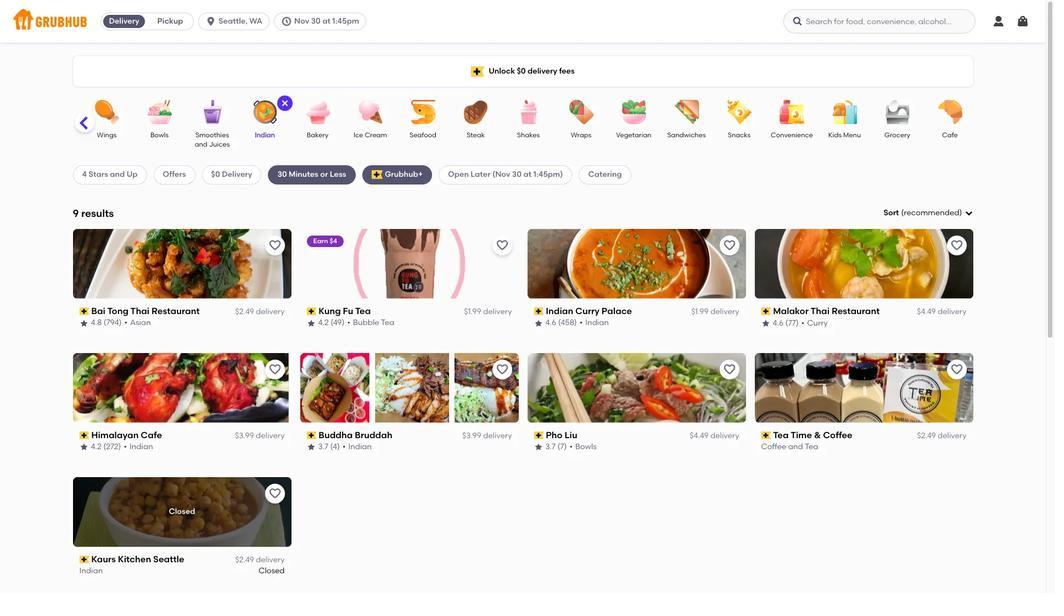 Task type: describe. For each thing, give the bounding box(es) containing it.
himalayan cafe
[[91, 430, 162, 440]]

malakor thai restaurant logo image
[[755, 229, 974, 299]]

steak
[[467, 131, 485, 139]]

cream
[[365, 131, 387, 139]]

bakery image
[[299, 100, 337, 124]]

• bubble tea
[[348, 318, 395, 328]]

$3.99 for bruddah
[[463, 431, 482, 441]]

4.8 (794)
[[91, 318, 122, 328]]

4 stars and up
[[82, 170, 138, 179]]

pho liu
[[546, 430, 578, 440]]

star icon image for buddha bruddah
[[307, 443, 316, 452]]

• bowls
[[570, 442, 597, 452]]

2 horizontal spatial 30
[[513, 170, 522, 179]]

grocery image
[[879, 100, 917, 124]]

&
[[815, 430, 822, 440]]

subscription pass image for pho liu
[[534, 432, 544, 440]]

0 horizontal spatial bowls
[[150, 131, 169, 139]]

nov 30 at 1:45pm
[[295, 16, 359, 26]]

grubhub plus flag logo image for unlock $0 delivery fees
[[472, 66, 485, 77]]

kids menu image
[[826, 100, 865, 124]]

• for bruddah
[[343, 442, 346, 452]]

snacks image
[[721, 100, 759, 124]]

recommended
[[905, 208, 960, 218]]

save this restaurant image for himalayan cafe
[[268, 363, 282, 376]]

sort ( recommended )
[[884, 208, 963, 218]]

nov
[[295, 16, 310, 26]]

(nov
[[493, 170, 511, 179]]

subscription pass image for indian curry palace
[[534, 308, 544, 315]]

tea time & coffee
[[774, 430, 853, 440]]

steak image
[[457, 100, 495, 124]]

save this restaurant image for malakor thai restaurant
[[951, 239, 964, 252]]

• indian for curry
[[580, 318, 609, 328]]

subscription pass image for himalayan cafe
[[79, 432, 89, 440]]

1 horizontal spatial bowls
[[576, 442, 597, 452]]

$3.99 for cafe
[[235, 431, 254, 441]]

• for tong
[[124, 318, 127, 328]]

save this restaurant image for tea time & coffee
[[951, 363, 964, 376]]

malakor
[[774, 306, 809, 316]]

indian curry palace
[[546, 306, 633, 316]]

bruddah
[[355, 430, 393, 440]]

sandwiches
[[668, 131, 706, 139]]

0 horizontal spatial 30
[[278, 170, 287, 179]]

tea for fu
[[355, 306, 371, 316]]

save this restaurant image for pho liu
[[723, 363, 737, 376]]

smoothies
[[196, 131, 229, 139]]

offers
[[163, 170, 186, 179]]

menu
[[844, 131, 862, 139]]

0 vertical spatial closed
[[169, 507, 195, 516]]

subscription pass image for tea time & coffee
[[762, 432, 772, 440]]

soup image
[[35, 100, 73, 124]]

subscription pass image for buddha bruddah
[[307, 432, 317, 440]]

save this restaurant button for malakor thai restaurant
[[948, 236, 967, 255]]

(4)
[[330, 442, 340, 452]]

svg image inside seattle, wa "button"
[[206, 16, 217, 27]]

$4.49 for pho liu
[[690, 431, 709, 441]]

himalayan
[[91, 430, 139, 440]]

save this restaurant button for pho liu
[[720, 360, 740, 380]]

grubhub+
[[385, 170, 423, 179]]

subscription pass image for kaurs kitchen seattle
[[79, 556, 89, 564]]

save this restaurant button for tea time & coffee
[[948, 360, 967, 380]]

• for thai
[[802, 318, 805, 328]]

$1.99 delivery for kung fu tea
[[464, 307, 512, 317]]

save this restaurant image for buddha bruddah
[[496, 363, 509, 376]]

3.7 (4)
[[318, 442, 340, 452]]

$1.99 for palace
[[692, 307, 709, 317]]

palace
[[602, 306, 633, 316]]

$2.49 delivery for coffee
[[918, 431, 967, 441]]

Search for food, convenience, alcohol... search field
[[784, 9, 976, 34]]

or
[[321, 170, 328, 179]]

none field containing sort
[[884, 208, 974, 219]]

4.6 (77)
[[773, 318, 799, 328]]

indian down indian image on the top left of the page
[[255, 131, 275, 139]]

1 thai from the left
[[131, 306, 150, 316]]

30 inside button
[[311, 16, 321, 26]]

• asian
[[124, 318, 151, 328]]

save this restaurant button for buddha bruddah
[[493, 360, 512, 380]]

1 horizontal spatial delivery
[[222, 170, 252, 179]]

kung
[[319, 306, 341, 316]]

(794)
[[104, 318, 122, 328]]

delivery for tea time & coffee
[[938, 431, 967, 441]]

pickup button
[[147, 13, 193, 30]]

wraps image
[[562, 100, 601, 124]]

cafe image
[[932, 100, 970, 124]]

convenience image
[[773, 100, 812, 124]]

0 horizontal spatial and
[[110, 170, 125, 179]]

indian down buddha bruddah
[[349, 442, 372, 452]]

wa
[[250, 16, 263, 26]]

$0 delivery
[[211, 170, 252, 179]]

unlock
[[489, 66, 515, 76]]

(77)
[[786, 318, 799, 328]]

star icon image for malakor thai restaurant
[[762, 319, 771, 328]]

• for cafe
[[124, 442, 127, 452]]

sandwiches image
[[668, 100, 706, 124]]

tea for and
[[805, 442, 819, 452]]

smoothies and juices image
[[193, 100, 232, 124]]

4.8
[[91, 318, 102, 328]]

juices
[[209, 141, 230, 149]]

3.7 (7)
[[546, 442, 567, 452]]

buddha bruddah
[[319, 430, 393, 440]]

stars
[[89, 170, 108, 179]]

(7)
[[558, 442, 567, 452]]

tea time & coffee logo image
[[755, 353, 974, 423]]

save this restaurant image for kaurs kitchen seattle
[[268, 487, 282, 500]]

svg image inside 'main navigation' navigation
[[793, 16, 804, 27]]

$2.49 for coffee
[[918, 431, 937, 441]]

(
[[902, 208, 905, 218]]

bai tong thai restaurant logo image
[[73, 229, 291, 299]]

buddha bruddah logo image
[[300, 353, 519, 423]]

tea up the coffee and tea
[[774, 430, 789, 440]]

ice cream image
[[351, 100, 390, 124]]

delivery for kung fu tea
[[484, 307, 512, 317]]

4.6 (458)
[[546, 318, 577, 328]]

svg image inside nov 30 at 1:45pm button
[[281, 16, 292, 27]]

star icon image for pho liu
[[534, 443, 543, 452]]

sort
[[884, 208, 900, 218]]

1:45pm
[[333, 16, 359, 26]]

tong
[[107, 306, 129, 316]]

delivery for kaurs kitchen seattle
[[256, 555, 285, 565]]

bai
[[91, 306, 105, 316]]

minutes
[[289, 170, 319, 179]]

delivery button
[[101, 13, 147, 30]]

1 horizontal spatial closed
[[259, 567, 285, 576]]

0 horizontal spatial coffee
[[762, 442, 787, 452]]

indian curry palace logo image
[[528, 229, 746, 299]]

$4.49 delivery for pho liu
[[690, 431, 740, 441]]

1 horizontal spatial at
[[524, 170, 532, 179]]

4.6 for malakor thai restaurant
[[773, 318, 784, 328]]

2 restaurant from the left
[[832, 306, 881, 316]]

save this restaurant button for himalayan cafe
[[265, 360, 285, 380]]

ice cream
[[354, 131, 387, 139]]

delivery for buddha bruddah
[[484, 431, 512, 441]]

catering
[[589, 170, 622, 179]]

• for liu
[[570, 442, 573, 452]]

buddha
[[319, 430, 353, 440]]

4.2 for himalayan cafe
[[91, 442, 102, 452]]

1 restaurant from the left
[[152, 306, 200, 316]]

9
[[73, 207, 79, 220]]

himalayan cafe logo image
[[73, 353, 291, 423]]

$3.99 delivery for himalayan cafe
[[235, 431, 285, 441]]

asian
[[130, 318, 151, 328]]

shakes
[[518, 131, 540, 139]]

malakor thai restaurant
[[774, 306, 881, 316]]

delivery for pho liu
[[711, 431, 740, 441]]

0 horizontal spatial svg image
[[281, 99, 289, 108]]

1 horizontal spatial cafe
[[943, 131, 959, 139]]

kaurs kitchen seattle
[[91, 554, 184, 565]]



Task type: vqa. For each thing, say whether or not it's contained in the screenshot.
the rightmost TO
no



Task type: locate. For each thing, give the bounding box(es) containing it.
time
[[791, 430, 813, 440]]

$3.99 delivery for buddha bruddah
[[463, 431, 512, 441]]

4.2 left (272)
[[91, 442, 102, 452]]

9 results
[[73, 207, 114, 220]]

wings image
[[88, 100, 126, 124]]

indian up 4.6 (458)
[[546, 306, 574, 316]]

subscription pass image left kung in the left of the page
[[307, 308, 317, 315]]

0 vertical spatial $4.49 delivery
[[918, 307, 967, 317]]

$4
[[330, 237, 337, 245]]

0 vertical spatial delivery
[[109, 16, 139, 26]]

thai up • curry
[[811, 306, 830, 316]]

pho
[[546, 430, 563, 440]]

2 horizontal spatial and
[[789, 442, 804, 452]]

$4.49 delivery
[[918, 307, 967, 317], [690, 431, 740, 441]]

less
[[330, 170, 347, 179]]

0 vertical spatial save this restaurant image
[[723, 239, 737, 252]]

nov 30 at 1:45pm button
[[274, 13, 371, 30]]

1 $3.99 delivery from the left
[[235, 431, 285, 441]]

grubhub plus flag logo image left grubhub+
[[372, 171, 383, 179]]

1 $1.99 delivery from the left
[[464, 307, 512, 317]]

0 horizontal spatial $4.49 delivery
[[690, 431, 740, 441]]

main navigation navigation
[[0, 0, 1047, 43]]

fees
[[560, 66, 575, 76]]

save this restaurant button
[[265, 236, 285, 255], [493, 236, 512, 255], [720, 236, 740, 255], [948, 236, 967, 255], [265, 360, 285, 380], [493, 360, 512, 380], [720, 360, 740, 380], [948, 360, 967, 380], [265, 484, 285, 504]]

$1.99
[[464, 307, 482, 317], [692, 307, 709, 317]]

star icon image left 4.6 (77)
[[762, 319, 771, 328]]

at left 1:45pm)
[[524, 170, 532, 179]]

1 3.7 from the left
[[318, 442, 329, 452]]

0 horizontal spatial delivery
[[109, 16, 139, 26]]

1 vertical spatial $0
[[211, 170, 220, 179]]

0 horizontal spatial $4.49
[[690, 431, 709, 441]]

cafe right the himalayan
[[141, 430, 162, 440]]

)
[[960, 208, 963, 218]]

2 $1.99 delivery from the left
[[692, 307, 740, 317]]

$2.49 delivery for restaurant
[[235, 307, 285, 317]]

1 horizontal spatial save this restaurant image
[[951, 363, 964, 376]]

1 vertical spatial at
[[524, 170, 532, 179]]

1 horizontal spatial 4.6
[[773, 318, 784, 328]]

2 4.6 from the left
[[773, 318, 784, 328]]

0 vertical spatial 4.2
[[318, 318, 329, 328]]

1 vertical spatial grubhub plus flag logo image
[[372, 171, 383, 179]]

4.2 for kung fu tea
[[318, 318, 329, 328]]

curry for •
[[808, 318, 829, 328]]

svg image
[[793, 16, 804, 27], [281, 99, 289, 108]]

subscription pass image for kung fu tea
[[307, 308, 317, 315]]

curry for indian
[[576, 306, 600, 316]]

restaurant down bai tong thai restaurant logo
[[152, 306, 200, 316]]

bowls image
[[140, 100, 179, 124]]

svg image
[[993, 15, 1006, 28], [1017, 15, 1030, 28], [206, 16, 217, 27], [281, 16, 292, 27], [965, 209, 974, 218]]

up
[[127, 170, 138, 179]]

star icon image for bai tong thai restaurant
[[79, 319, 88, 328]]

0 horizontal spatial at
[[323, 16, 331, 26]]

and inside smoothies and juices
[[195, 141, 208, 149]]

curry down malakor thai restaurant
[[808, 318, 829, 328]]

2 $3.99 delivery from the left
[[463, 431, 512, 441]]

1 horizontal spatial $1.99
[[692, 307, 709, 317]]

$1.99 delivery for indian curry palace
[[692, 307, 740, 317]]

0 vertical spatial $4.49
[[918, 307, 937, 317]]

• down himalayan cafe
[[124, 442, 127, 452]]

grubhub plus flag logo image
[[472, 66, 485, 77], [372, 171, 383, 179]]

1 horizontal spatial $1.99 delivery
[[692, 307, 740, 317]]

1 horizontal spatial $3.99
[[463, 431, 482, 441]]

• indian for cafe
[[124, 442, 153, 452]]

30 minutes or less
[[278, 170, 347, 179]]

1 vertical spatial and
[[110, 170, 125, 179]]

seafood
[[410, 131, 437, 139]]

and
[[195, 141, 208, 149], [110, 170, 125, 179], [789, 442, 804, 452]]

0 vertical spatial bowls
[[150, 131, 169, 139]]

0 horizontal spatial $1.99
[[464, 307, 482, 317]]

seattle, wa
[[219, 16, 263, 26]]

save this restaurant image for bai tong thai restaurant
[[268, 239, 282, 252]]

4.2 (49)
[[318, 318, 345, 328]]

save this restaurant button for indian curry palace
[[720, 236, 740, 255]]

delivery for himalayan cafe
[[256, 431, 285, 441]]

1 horizontal spatial and
[[195, 141, 208, 149]]

4.2 down kung in the left of the page
[[318, 318, 329, 328]]

0 vertical spatial and
[[195, 141, 208, 149]]

tea
[[355, 306, 371, 316], [381, 318, 395, 328], [774, 430, 789, 440], [805, 442, 819, 452]]

0 vertical spatial curry
[[576, 306, 600, 316]]

tea up bubble
[[355, 306, 371, 316]]

1 horizontal spatial $4.49
[[918, 307, 937, 317]]

0 horizontal spatial $3.99
[[235, 431, 254, 441]]

subscription pass image left the himalayan
[[79, 432, 89, 440]]

1 horizontal spatial coffee
[[824, 430, 853, 440]]

$4.49 for malakor thai restaurant
[[918, 307, 937, 317]]

subscription pass image up the coffee and tea
[[762, 432, 772, 440]]

1 vertical spatial svg image
[[281, 99, 289, 108]]

3.7
[[318, 442, 329, 452], [546, 442, 556, 452]]

ice
[[354, 131, 364, 139]]

later
[[471, 170, 491, 179]]

star icon image left 4.8
[[79, 319, 88, 328]]

coffee down tea time & coffee
[[762, 442, 787, 452]]

• for fu
[[348, 318, 351, 328]]

restaurant
[[152, 306, 200, 316], [832, 306, 881, 316]]

star icon image
[[79, 319, 88, 328], [307, 319, 316, 328], [534, 319, 543, 328], [762, 319, 771, 328], [79, 443, 88, 452], [307, 443, 316, 452], [534, 443, 543, 452]]

• right (49)
[[348, 318, 351, 328]]

cafe down cafe 'image'
[[943, 131, 959, 139]]

bowls down the bowls image
[[150, 131, 169, 139]]

• right (77)
[[802, 318, 805, 328]]

and left up
[[110, 170, 125, 179]]

0 horizontal spatial $1.99 delivery
[[464, 307, 512, 317]]

subscription pass image left buddha
[[307, 432, 317, 440]]

results
[[81, 207, 114, 220]]

1 vertical spatial coffee
[[762, 442, 787, 452]]

tea down tea time & coffee
[[805, 442, 819, 452]]

subscription pass image for malakor thai restaurant
[[762, 308, 772, 315]]

1 vertical spatial delivery
[[222, 170, 252, 179]]

open later (nov 30 at 1:45pm)
[[448, 170, 563, 179]]

4
[[82, 170, 87, 179]]

0 horizontal spatial closed
[[169, 507, 195, 516]]

(49)
[[331, 318, 345, 328]]

0 horizontal spatial 3.7
[[318, 442, 329, 452]]

3.7 for buddha bruddah
[[318, 442, 329, 452]]

0 horizontal spatial cafe
[[141, 430, 162, 440]]

(272)
[[103, 442, 121, 452]]

2 $1.99 from the left
[[692, 307, 709, 317]]

1 horizontal spatial • indian
[[343, 442, 372, 452]]

subscription pass image left bai on the bottom left of the page
[[79, 308, 89, 315]]

earn $4
[[313, 237, 337, 245]]

delivery down 'juices'
[[222, 170, 252, 179]]

1 4.6 from the left
[[546, 318, 557, 328]]

(458)
[[559, 318, 577, 328]]

liu
[[565, 430, 578, 440]]

$2.49 for restaurant
[[235, 307, 254, 317]]

4.2 (272)
[[91, 442, 121, 452]]

2 vertical spatial $2.49
[[235, 555, 254, 565]]

2 vertical spatial and
[[789, 442, 804, 452]]

1 horizontal spatial $4.49 delivery
[[918, 307, 967, 317]]

unlock $0 delivery fees
[[489, 66, 575, 76]]

4.6
[[546, 318, 557, 328], [773, 318, 784, 328]]

1 vertical spatial curry
[[808, 318, 829, 328]]

1 vertical spatial bowls
[[576, 442, 597, 452]]

star icon image for indian curry palace
[[534, 319, 543, 328]]

coffee and tea
[[762, 442, 819, 452]]

4.6 left (458)
[[546, 318, 557, 328]]

1 vertical spatial $4.49
[[690, 431, 709, 441]]

grocery
[[885, 131, 911, 139]]

kids
[[829, 131, 842, 139]]

shakes image
[[510, 100, 548, 124]]

30 left minutes
[[278, 170, 287, 179]]

and down time
[[789, 442, 804, 452]]

• indian for bruddah
[[343, 442, 372, 452]]

0 horizontal spatial thai
[[131, 306, 150, 316]]

subscription pass image left indian curry palace
[[534, 308, 544, 315]]

0 horizontal spatial curry
[[576, 306, 600, 316]]

$2.49
[[235, 307, 254, 317], [918, 431, 937, 441], [235, 555, 254, 565]]

0 horizontal spatial $3.99 delivery
[[235, 431, 285, 441]]

1 horizontal spatial svg image
[[793, 16, 804, 27]]

• for curry
[[580, 318, 583, 328]]

1 horizontal spatial 3.7
[[546, 442, 556, 452]]

$1.99 for tea
[[464, 307, 482, 317]]

cafe
[[943, 131, 959, 139], [141, 430, 162, 440]]

fu
[[343, 306, 354, 316]]

1 vertical spatial save this restaurant image
[[951, 363, 964, 376]]

0 horizontal spatial grubhub plus flag logo image
[[372, 171, 383, 179]]

0 horizontal spatial restaurant
[[152, 306, 200, 316]]

grubhub plus flag logo image left unlock
[[472, 66, 485, 77]]

0 vertical spatial $2.49
[[235, 307, 254, 317]]

delivery inside button
[[109, 16, 139, 26]]

1 vertical spatial cafe
[[141, 430, 162, 440]]

kung fu tea logo image
[[300, 229, 519, 299]]

•
[[124, 318, 127, 328], [348, 318, 351, 328], [580, 318, 583, 328], [802, 318, 805, 328], [124, 442, 127, 452], [343, 442, 346, 452], [570, 442, 573, 452]]

curry
[[576, 306, 600, 316], [808, 318, 829, 328]]

thai up the asian
[[131, 306, 150, 316]]

$4.49 delivery for malakor thai restaurant
[[918, 307, 967, 317]]

$3.99 delivery
[[235, 431, 285, 441], [463, 431, 512, 441]]

1 horizontal spatial grubhub plus flag logo image
[[472, 66, 485, 77]]

0 vertical spatial cafe
[[943, 131, 959, 139]]

indian down kaurs at left bottom
[[79, 567, 103, 576]]

subscription pass image left malakor
[[762, 308, 772, 315]]

• right (7)
[[570, 442, 573, 452]]

subscription pass image
[[307, 308, 317, 315], [534, 308, 544, 315], [762, 308, 772, 315], [79, 432, 89, 440], [762, 432, 772, 440]]

2 vertical spatial $2.49 delivery
[[235, 555, 285, 565]]

pickup
[[157, 16, 183, 26]]

0 vertical spatial svg image
[[793, 16, 804, 27]]

at inside nov 30 at 1:45pm button
[[323, 16, 331, 26]]

star icon image left 4.6 (458)
[[534, 319, 543, 328]]

1 $3.99 from the left
[[235, 431, 254, 441]]

0 vertical spatial $2.49 delivery
[[235, 307, 285, 317]]

4.6 left (77)
[[773, 318, 784, 328]]

delivery for bai tong thai restaurant
[[256, 307, 285, 317]]

save this restaurant image
[[268, 239, 282, 252], [496, 239, 509, 252], [951, 239, 964, 252], [268, 363, 282, 376], [496, 363, 509, 376], [723, 363, 737, 376], [268, 487, 282, 500]]

save this restaurant image for indian curry palace
[[723, 239, 737, 252]]

coffee right &
[[824, 430, 853, 440]]

• right (458)
[[580, 318, 583, 328]]

0 vertical spatial at
[[323, 16, 331, 26]]

grubhub plus flag logo image for grubhub+
[[372, 171, 383, 179]]

earn
[[313, 237, 328, 245]]

restaurant down malakor thai restaurant logo at right
[[832, 306, 881, 316]]

0 vertical spatial coffee
[[824, 430, 853, 440]]

subscription pass image for bai tong thai restaurant
[[79, 308, 89, 315]]

subscription pass image left kaurs at left bottom
[[79, 556, 89, 564]]

star icon image left 4.2 (272)
[[79, 443, 88, 452]]

bubble
[[353, 318, 380, 328]]

tea right bubble
[[381, 318, 395, 328]]

svg image inside field
[[965, 209, 974, 218]]

bowls down 'liu'
[[576, 442, 597, 452]]

star icon image left 4.2 (49)
[[307, 319, 316, 328]]

kitchen
[[118, 554, 151, 565]]

pho liu logo image
[[528, 353, 746, 423]]

$0 down 'juices'
[[211, 170, 220, 179]]

1 horizontal spatial curry
[[808, 318, 829, 328]]

and down smoothies
[[195, 141, 208, 149]]

3.7 left (4)
[[318, 442, 329, 452]]

subscription pass image
[[79, 308, 89, 315], [307, 432, 317, 440], [534, 432, 544, 440], [79, 556, 89, 564]]

1 vertical spatial $4.49 delivery
[[690, 431, 740, 441]]

$0 right unlock
[[517, 66, 526, 76]]

bowls
[[150, 131, 169, 139], [576, 442, 597, 452]]

None field
[[884, 208, 974, 219]]

curry up (458)
[[576, 306, 600, 316]]

and for coffee and tea
[[789, 442, 804, 452]]

0 horizontal spatial $0
[[211, 170, 220, 179]]

1 vertical spatial closed
[[259, 567, 285, 576]]

30 right nov on the left
[[311, 16, 321, 26]]

2 thai from the left
[[811, 306, 830, 316]]

kaurs
[[91, 554, 116, 565]]

0 horizontal spatial 4.6
[[546, 318, 557, 328]]

1 horizontal spatial 30
[[311, 16, 321, 26]]

save this restaurant button for bai tong thai restaurant
[[265, 236, 285, 255]]

3.7 for pho liu
[[546, 442, 556, 452]]

4.6 for indian curry palace
[[546, 318, 557, 328]]

vegetarian image
[[615, 100, 654, 124]]

indian down himalayan cafe
[[130, 442, 153, 452]]

save this restaurant button for kaurs kitchen seattle
[[265, 484, 285, 504]]

3.7 left (7)
[[546, 442, 556, 452]]

tea for bubble
[[381, 318, 395, 328]]

2 horizontal spatial • indian
[[580, 318, 609, 328]]

at
[[323, 16, 331, 26], [524, 170, 532, 179]]

30
[[311, 16, 321, 26], [278, 170, 287, 179], [513, 170, 522, 179]]

smoothies and juices
[[195, 131, 230, 149]]

bakery
[[307, 131, 329, 139]]

convenience
[[772, 131, 814, 139]]

subscription pass image left pho
[[534, 432, 544, 440]]

$4.49
[[918, 307, 937, 317], [690, 431, 709, 441]]

seattle
[[153, 554, 184, 565]]

• curry
[[802, 318, 829, 328]]

0 horizontal spatial • indian
[[124, 442, 153, 452]]

snacks
[[728, 131, 751, 139]]

vegetarian
[[617, 131, 652, 139]]

• right the (794)
[[124, 318, 127, 328]]

open
[[448, 170, 469, 179]]

kung fu tea
[[319, 306, 371, 316]]

0 horizontal spatial 4.2
[[91, 442, 102, 452]]

save this restaurant image
[[723, 239, 737, 252], [951, 363, 964, 376]]

30 right (nov
[[513, 170, 522, 179]]

1:45pm)
[[534, 170, 563, 179]]

delivery for malakor thai restaurant
[[938, 307, 967, 317]]

star icon image left 3.7 (7)
[[534, 443, 543, 452]]

star icon image for himalayan cafe
[[79, 443, 88, 452]]

star icon image left 3.7 (4)
[[307, 443, 316, 452]]

1 vertical spatial $2.49
[[918, 431, 937, 441]]

1 horizontal spatial 4.2
[[318, 318, 329, 328]]

• indian down himalayan cafe
[[124, 442, 153, 452]]

$0
[[517, 66, 526, 76], [211, 170, 220, 179]]

at left 1:45pm
[[323, 16, 331, 26]]

1 horizontal spatial $3.99 delivery
[[463, 431, 512, 441]]

indian image
[[246, 100, 284, 124]]

1 vertical spatial $2.49 delivery
[[918, 431, 967, 441]]

• right (4)
[[343, 442, 346, 452]]

1 $1.99 from the left
[[464, 307, 482, 317]]

• indian down indian curry palace
[[580, 318, 609, 328]]

1 vertical spatial 4.2
[[91, 442, 102, 452]]

0 horizontal spatial save this restaurant image
[[723, 239, 737, 252]]

2 3.7 from the left
[[546, 442, 556, 452]]

star icon image for kung fu tea
[[307, 319, 316, 328]]

delivery left pickup
[[109, 16, 139, 26]]

• indian down buddha bruddah
[[343, 442, 372, 452]]

seafood image
[[404, 100, 443, 124]]

1 horizontal spatial thai
[[811, 306, 830, 316]]

kids menu
[[829, 131, 862, 139]]

$1.99 delivery
[[464, 307, 512, 317], [692, 307, 740, 317]]

indian down indian curry palace
[[586, 318, 609, 328]]

2 $3.99 from the left
[[463, 431, 482, 441]]

0 vertical spatial $0
[[517, 66, 526, 76]]

seattle, wa button
[[198, 13, 274, 30]]

and for smoothies and juices
[[195, 141, 208, 149]]

$2.49 delivery
[[235, 307, 285, 317], [918, 431, 967, 441], [235, 555, 285, 565]]

0 vertical spatial grubhub plus flag logo image
[[472, 66, 485, 77]]

delivery for indian curry palace
[[711, 307, 740, 317]]

1 horizontal spatial $0
[[517, 66, 526, 76]]

1 horizontal spatial restaurant
[[832, 306, 881, 316]]



